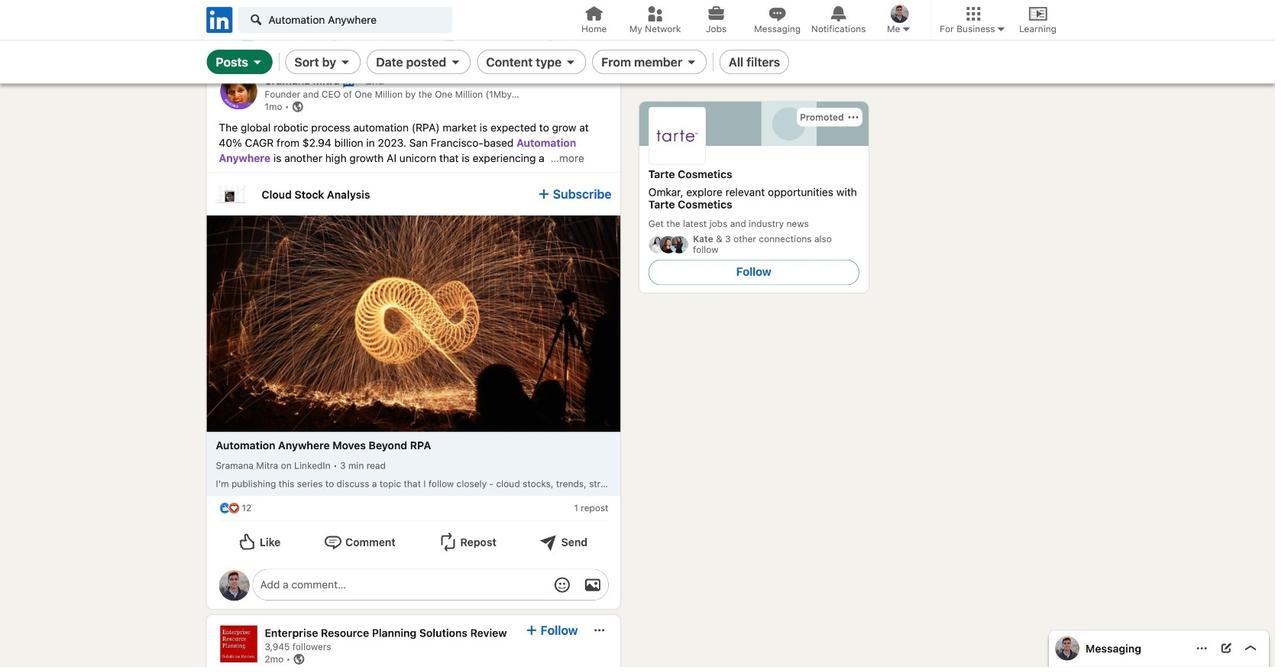 Task type: vqa. For each thing, say whether or not it's contained in the screenshot.
Omkar Savant image to the bottom
yes



Task type: describe. For each thing, give the bounding box(es) containing it.
open article: automation anywhere moves beyond rpa by sramana mitra • 3 min read image
[[207, 216, 621, 432]]

open control menu for post by enterprise resource planning solutions review image
[[593, 625, 606, 637]]

sort by filter. clicking this button displays all sort by filter options. image
[[339, 56, 352, 68]]

enterprise resource planning solutions review, graphic. image
[[220, 626, 257, 663]]

like image for love image
[[219, 502, 231, 515]]

1 horizontal spatial omkar savant image
[[1055, 637, 1080, 661]]

date posted filter. clicking this button displays all date posted filter options. image
[[450, 56, 462, 68]]

from member filter. clicking this button displays all from member filter options. image
[[686, 56, 698, 68]]

cloud stock analysis, graphic. image
[[216, 179, 246, 209]]

0 horizontal spatial omkar savant image
[[219, 571, 250, 601]]

small image
[[901, 23, 913, 35]]

for business image
[[996, 23, 1008, 35]]

sramana mitra, graphic. image
[[220, 73, 257, 110]]

Text editor for creating content text field
[[260, 577, 540, 593]]

filter by: posts image
[[251, 56, 264, 68]]



Task type: locate. For each thing, give the bounding box(es) containing it.
content type filter. clicking this button displays all content type filter options. image
[[565, 56, 577, 68]]

Search text field
[[238, 7, 452, 33]]

love image
[[228, 502, 240, 515]]

open emoji keyboard image
[[553, 576, 572, 595]]

add a photo image
[[584, 576, 602, 595]]

omkar savant image
[[891, 5, 909, 23]]

0 vertical spatial omkar savant image
[[219, 571, 250, 601]]

like image for insightful icon
[[219, 0, 231, 7]]

0 vertical spatial like image
[[219, 0, 231, 7]]

like image
[[219, 0, 231, 7], [238, 26, 257, 44], [219, 502, 231, 515]]

omkar savant image
[[219, 571, 250, 601], [1055, 637, 1080, 661]]

1 vertical spatial like image
[[238, 26, 257, 44]]

insightful image
[[228, 0, 240, 7]]

linkedin image
[[204, 4, 235, 36], [204, 4, 235, 36]]

2 vertical spatial like image
[[219, 502, 231, 515]]

1 vertical spatial omkar savant image
[[1055, 637, 1080, 661]]

open messenger dropdown menu image
[[1196, 643, 1208, 655]]



